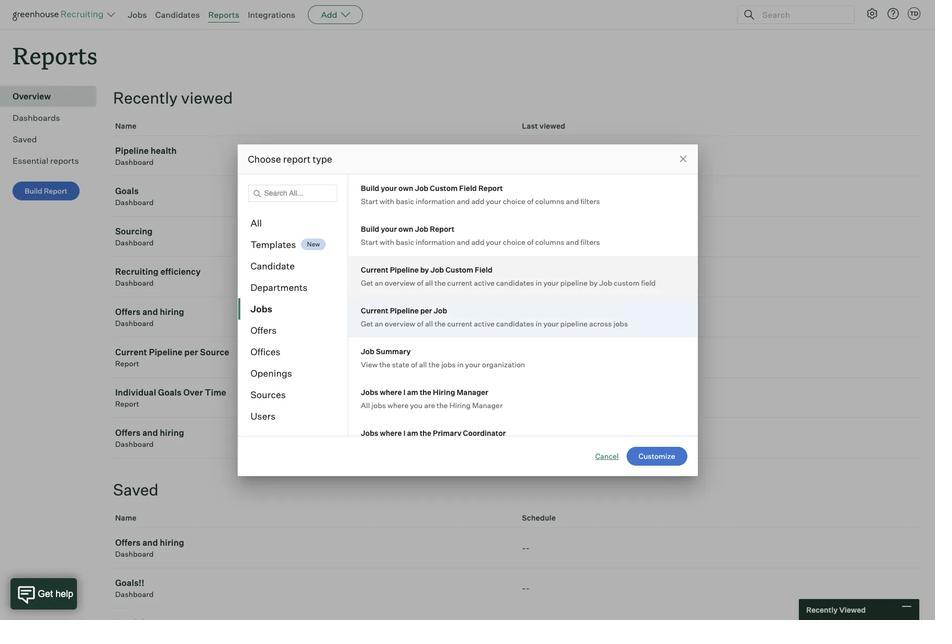 Task type: vqa. For each thing, say whether or not it's contained in the screenshot.


Task type: locate. For each thing, give the bounding box(es) containing it.
recently viewed
[[113, 88, 233, 107]]

all inside current pipeline by job custom field get an overview of all the current active candidates in your pipeline by job custom field
[[425, 278, 433, 287]]

0 vertical spatial field
[[459, 184, 477, 193]]

candidates
[[496, 278, 534, 287], [496, 319, 534, 328]]

and
[[457, 197, 470, 206], [566, 197, 579, 206], [457, 238, 470, 246], [566, 238, 579, 246], [142, 307, 158, 318], [142, 428, 158, 439], [142, 538, 158, 549]]

current up job summary view the state of all the jobs in your organization
[[448, 319, 473, 328]]

field inside build your own job custom field report start with basic information and add your choice of columns and filters
[[459, 184, 477, 193]]

2 horizontal spatial jobs
[[614, 319, 628, 328]]

dashboard up goals!!
[[115, 550, 154, 559]]

1 vertical spatial start
[[361, 238, 378, 246]]

1 current from the top
[[448, 278, 473, 287]]

1 vertical spatial all
[[361, 401, 370, 410]]

per left source
[[184, 347, 198, 358]]

reports
[[208, 9, 240, 20], [13, 40, 98, 71]]

dashboard down individual
[[115, 440, 154, 449]]

report
[[283, 153, 311, 165]]

active up current pipeline per job get an overview of all the current active candidates in your pipeline across jobs
[[474, 278, 495, 287]]

1 vertical spatial add
[[472, 238, 485, 246]]

i
[[404, 388, 406, 397], [404, 429, 406, 438]]

today, left 12:57
[[522, 312, 549, 323]]

build inside build your own job report start with basic information and add your choice of columns and filters
[[361, 224, 380, 233]]

1 vertical spatial i
[[404, 429, 406, 438]]

1 pipeline from the top
[[561, 278, 588, 287]]

add up build your own job report start with basic information and add your choice of columns and filters
[[472, 197, 485, 206]]

pipeline left across
[[561, 319, 588, 328]]

3 dashboard from the top
[[115, 238, 154, 247]]

1 vertical spatial current
[[361, 306, 389, 315]]

recently
[[113, 88, 178, 107], [807, 606, 838, 615]]

2 with from the top
[[380, 238, 395, 246]]

1 vertical spatial hiring
[[450, 401, 471, 410]]

pipeline inside pipeline health dashboard
[[115, 146, 149, 156]]

offers and hiring dashboard down recruiting efficiency dashboard
[[115, 307, 184, 328]]

dashboard down goals!!
[[115, 590, 154, 599]]

0 vertical spatial get
[[361, 278, 373, 287]]

today, for per
[[522, 353, 549, 363]]

candidate
[[251, 260, 295, 272]]

am down you
[[407, 429, 418, 438]]

2 information from the top
[[416, 238, 456, 246]]

pipeline inside current pipeline per source report
[[149, 347, 183, 358]]

choose report type dialog
[[238, 144, 698, 476]]

today, 12:58 pm down today, 12:59 pm
[[522, 232, 587, 242]]

2 vertical spatial all
[[419, 360, 427, 369]]

1 horizontal spatial per
[[420, 306, 432, 315]]

0 vertical spatial viewed
[[181, 88, 233, 107]]

start
[[361, 197, 378, 206], [361, 238, 378, 246]]

1 filters from the top
[[581, 197, 600, 206]]

12:58 down 12:59
[[551, 232, 572, 242]]

report up individual
[[115, 359, 139, 368]]

1 offers and hiring dashboard from the top
[[115, 307, 184, 328]]

essential reports
[[13, 156, 79, 166]]

pipeline for current pipeline by job custom field
[[390, 265, 419, 274]]

in
[[536, 278, 542, 287], [536, 319, 542, 328], [458, 360, 464, 369]]

goals inside individual goals over time report
[[158, 388, 182, 398]]

report down individual
[[115, 400, 139, 409]]

12:58 for dashboard
[[551, 232, 572, 242]]

2 vertical spatial current
[[115, 347, 147, 358]]

in inside current pipeline by job custom field get an overview of all the current active candidates in your pipeline by job custom field
[[536, 278, 542, 287]]

0 horizontal spatial recently
[[113, 88, 178, 107]]

1 horizontal spatial by
[[590, 278, 598, 287]]

1 vertical spatial choice
[[503, 238, 526, 246]]

departments
[[251, 282, 308, 293]]

0 horizontal spatial goals
[[115, 186, 139, 197]]

0 vertical spatial today, 12:58 pm
[[522, 232, 587, 242]]

0 horizontal spatial saved
[[13, 134, 37, 145]]

choice
[[503, 197, 526, 206], [503, 238, 526, 246]]

offers and hiring dashboard for today, 12:57 pm
[[115, 307, 184, 328]]

2 12:58 from the top
[[551, 272, 572, 282]]

2 an from the top
[[375, 319, 383, 328]]

0 horizontal spatial viewed
[[181, 88, 233, 107]]

hiring for yesterday, 1:06 pm
[[160, 428, 184, 439]]

field for current
[[475, 265, 493, 274]]

am inside jobs where i am the hiring manager all jobs where you are the hiring manager
[[407, 388, 418, 397]]

today, left 12:59
[[522, 191, 549, 202]]

5 today, from the top
[[522, 353, 549, 363]]

in inside job summary view the state of all the jobs in your organization
[[458, 360, 464, 369]]

2 own from the top
[[399, 224, 414, 233]]

1 add from the top
[[472, 197, 485, 206]]

dashboards
[[13, 113, 60, 123]]

1 vertical spatial recently
[[807, 606, 838, 615]]

current up current pipeline per job get an overview of all the current active candidates in your pipeline across jobs
[[448, 278, 473, 287]]

own inside build your own job report start with basic information and add your choice of columns and filters
[[399, 224, 414, 233]]

active up organization
[[474, 319, 495, 328]]

1 vertical spatial get
[[361, 319, 373, 328]]

2 today, from the top
[[522, 232, 549, 242]]

current inside current pipeline by job custom field get an overview of all the current active candidates in your pipeline by job custom field
[[361, 265, 389, 274]]

2 add from the top
[[472, 238, 485, 246]]

in left organization
[[458, 360, 464, 369]]

jobs where i am the hiring manager all jobs where you are the hiring manager
[[361, 388, 503, 410]]

current
[[361, 265, 389, 274], [361, 306, 389, 315], [115, 347, 147, 358]]

1 name from the top
[[115, 122, 137, 131]]

today, down today, 12:59 pm
[[522, 232, 549, 242]]

goals left over
[[158, 388, 182, 398]]

hiring
[[433, 388, 455, 397], [450, 401, 471, 410]]

2 i from the top
[[404, 429, 406, 438]]

an inside current pipeline by job custom field get an overview of all the current active candidates in your pipeline by job custom field
[[375, 278, 383, 287]]

last
[[522, 122, 538, 131]]

essential reports link
[[13, 155, 92, 167]]

0 vertical spatial all
[[425, 278, 433, 287]]

report
[[479, 184, 503, 193], [44, 187, 67, 195], [430, 224, 455, 233], [115, 359, 139, 368], [115, 400, 139, 409]]

field down build your own job report start with basic information and add your choice of columns and filters
[[475, 265, 493, 274]]

report down build your own job custom field report start with basic information and add your choice of columns and filters
[[430, 224, 455, 233]]

all up templates
[[251, 217, 262, 229]]

hiring
[[160, 307, 184, 318], [160, 428, 184, 439], [160, 538, 184, 549]]

0 horizontal spatial reports
[[13, 40, 98, 71]]

per inside current pipeline per job get an overview of all the current active candidates in your pipeline across jobs
[[420, 306, 432, 315]]

own inside build your own job custom field report start with basic information and add your choice of columns and filters
[[399, 184, 414, 193]]

0 vertical spatial own
[[399, 184, 414, 193]]

dashboards link
[[13, 112, 92, 124]]

job for current pipeline by job custom field get an overview of all the current active candidates in your pipeline by job custom field
[[431, 265, 444, 274]]

0 vertical spatial --
[[522, 543, 530, 554]]

1 vertical spatial columns
[[535, 238, 565, 246]]

1 vertical spatial custom
[[446, 265, 473, 274]]

manager up coordinator
[[472, 401, 503, 410]]

with inside build your own job custom field report start with basic information and add your choice of columns and filters
[[380, 197, 395, 206]]

0 vertical spatial in
[[536, 278, 542, 287]]

today, 12:58 pm for efficiency
[[522, 272, 587, 282]]

0 vertical spatial start
[[361, 197, 378, 206]]

custom for the
[[446, 265, 473, 274]]

offers down recruiting
[[115, 307, 141, 318]]

report inside build your own job report start with basic information and add your choice of columns and filters
[[430, 224, 455, 233]]

1 vertical spatial basic
[[396, 238, 414, 246]]

1 with from the top
[[380, 197, 395, 206]]

schedule
[[522, 514, 556, 523]]

offers and hiring dashboard
[[115, 307, 184, 328], [115, 428, 184, 449], [115, 538, 184, 559]]

0 vertical spatial choice
[[503, 197, 526, 206]]

custom inside current pipeline by job custom field get an overview of all the current active candidates in your pipeline by job custom field
[[446, 265, 473, 274]]

2 name from the top
[[115, 514, 137, 523]]

offices
[[251, 346, 281, 358]]

pm
[[574, 191, 587, 202], [574, 232, 587, 242], [574, 272, 587, 282], [573, 312, 587, 323], [575, 353, 588, 363], [585, 433, 598, 444]]

per
[[420, 306, 432, 315], [184, 347, 198, 358]]

2 get from the top
[[361, 319, 373, 328]]

1 own from the top
[[399, 184, 414, 193]]

coordinator
[[463, 429, 506, 438]]

Search All... text field
[[248, 185, 337, 202]]

1 an from the top
[[375, 278, 383, 287]]

1 vertical spatial all
[[425, 319, 433, 328]]

0 vertical spatial per
[[420, 306, 432, 315]]

0 vertical spatial pipeline
[[561, 278, 588, 287]]

1 horizontal spatial viewed
[[540, 122, 566, 131]]

job inside job summary view the state of all the jobs in your organization
[[361, 347, 375, 356]]

0 vertical spatial current
[[448, 278, 473, 287]]

report inside current pipeline per source report
[[115, 359, 139, 368]]

2 choice from the top
[[503, 238, 526, 246]]

in up today, 12:57 pm
[[536, 278, 542, 287]]

am up you
[[407, 388, 418, 397]]

per for source
[[184, 347, 198, 358]]

report inside individual goals over time report
[[115, 400, 139, 409]]

job inside build your own job custom field report start with basic information and add your choice of columns and filters
[[415, 184, 429, 193]]

recently for recently viewed
[[807, 606, 838, 615]]

jobs for organization
[[442, 360, 456, 369]]

jobs inside job summary view the state of all the jobs in your organization
[[442, 360, 456, 369]]

1 start from the top
[[361, 197, 378, 206]]

offers up goals!!
[[115, 538, 141, 549]]

1 12:58 from the top
[[551, 232, 572, 242]]

12:58 up 12:57
[[551, 272, 572, 282]]

choice inside build your own job custom field report start with basic information and add your choice of columns and filters
[[503, 197, 526, 206]]

pm right 12:59
[[574, 191, 587, 202]]

current inside current pipeline per job get an overview of all the current active candidates in your pipeline across jobs
[[361, 306, 389, 315]]

report up build your own job report start with basic information and add your choice of columns and filters
[[479, 184, 503, 193]]

field
[[459, 184, 477, 193], [475, 265, 493, 274]]

choice left 12:59
[[503, 197, 526, 206]]

-
[[522, 543, 526, 554], [526, 543, 530, 554], [522, 584, 526, 594], [526, 584, 530, 594]]

information inside build your own job custom field report start with basic information and add your choice of columns and filters
[[416, 197, 456, 206]]

hiring for today, 12:57 pm
[[160, 307, 184, 318]]

1 horizontal spatial reports
[[208, 9, 240, 20]]

manager down organization
[[457, 388, 489, 397]]

1 hiring from the top
[[160, 307, 184, 318]]

where for jobs where i am the primary coordinator
[[380, 429, 402, 438]]

--
[[522, 543, 530, 554], [522, 584, 530, 594]]

all
[[251, 217, 262, 229], [361, 401, 370, 410]]

1 vertical spatial today, 12:58 pm
[[522, 272, 587, 282]]

get
[[361, 278, 373, 287], [361, 319, 373, 328]]

recruiting efficiency dashboard
[[115, 267, 201, 288]]

0 vertical spatial recently
[[113, 88, 178, 107]]

of inside build your own job report start with basic information and add your choice of columns and filters
[[527, 238, 534, 246]]

offers and hiring dashboard down individual goals over time report
[[115, 428, 184, 449]]

0 vertical spatial hiring
[[160, 307, 184, 318]]

add
[[321, 9, 337, 20]]

all down view
[[361, 401, 370, 410]]

1 vertical spatial pipeline
[[561, 319, 588, 328]]

job for build your own job report start with basic information and add your choice of columns and filters
[[415, 224, 429, 233]]

all inside job summary view the state of all the jobs in your organization
[[419, 360, 427, 369]]

pipeline inside current pipeline by job custom field get an overview of all the current active candidates in your pipeline by job custom field
[[390, 265, 419, 274]]

overview link
[[13, 90, 92, 103]]

i down "state"
[[404, 388, 406, 397]]

summary
[[376, 347, 411, 356]]

1 vertical spatial offers and hiring dashboard
[[115, 428, 184, 449]]

2 vertical spatial offers and hiring dashboard
[[115, 538, 184, 559]]

current pipeline by job custom field get an overview of all the current active candidates in your pipeline by job custom field
[[361, 265, 656, 287]]

add up current pipeline by job custom field get an overview of all the current active candidates in your pipeline by job custom field
[[472, 238, 485, 246]]

1 active from the top
[[474, 278, 495, 287]]

get inside current pipeline per job get an overview of all the current active candidates in your pipeline across jobs
[[361, 319, 373, 328]]

dashboard down sourcing at the left top of page
[[115, 238, 154, 247]]

2 offers and hiring dashboard from the top
[[115, 428, 184, 449]]

1 vertical spatial with
[[380, 238, 395, 246]]

1 vertical spatial filters
[[581, 238, 600, 246]]

recently viewed
[[807, 606, 866, 615]]

1 vertical spatial 12:58
[[551, 272, 572, 282]]

1 overview from the top
[[385, 278, 416, 287]]

job inside build your own job report start with basic information and add your choice of columns and filters
[[415, 224, 429, 233]]

1 vertical spatial name
[[115, 514, 137, 523]]

1 vertical spatial goals
[[158, 388, 182, 398]]

0 vertical spatial where
[[380, 388, 402, 397]]

3 offers and hiring dashboard from the top
[[115, 538, 184, 559]]

individual
[[115, 388, 156, 398]]

information
[[416, 197, 456, 206], [416, 238, 456, 246]]

by
[[420, 265, 429, 274], [590, 278, 598, 287]]

job
[[415, 184, 429, 193], [415, 224, 429, 233], [431, 265, 444, 274], [600, 278, 612, 287], [434, 306, 447, 315], [361, 347, 375, 356]]

recently for recently viewed
[[113, 88, 178, 107]]

with inside build your own job report start with basic information and add your choice of columns and filters
[[380, 238, 395, 246]]

1 vertical spatial where
[[388, 401, 409, 410]]

pipeline
[[561, 278, 588, 287], [561, 319, 588, 328]]

dashboard up sourcing at the left top of page
[[115, 198, 154, 207]]

basic inside build your own job custom field report start with basic information and add your choice of columns and filters
[[396, 197, 414, 206]]

today, 12:58 pm
[[522, 232, 587, 242], [522, 272, 587, 282]]

today, left the 12:06
[[522, 353, 549, 363]]

2 -- from the top
[[522, 584, 530, 594]]

0 vertical spatial am
[[407, 388, 418, 397]]

1 vertical spatial in
[[536, 319, 542, 328]]

own
[[399, 184, 414, 193], [399, 224, 414, 233]]

1 vertical spatial per
[[184, 347, 198, 358]]

manager
[[457, 388, 489, 397], [472, 401, 503, 410]]

pm left custom
[[574, 272, 587, 282]]

per up job summary view the state of all the jobs in your organization
[[420, 306, 432, 315]]

1 horizontal spatial all
[[361, 401, 370, 410]]

today, up today, 12:57 pm
[[522, 272, 549, 282]]

1 vertical spatial viewed
[[540, 122, 566, 131]]

2 current from the top
[[448, 319, 473, 328]]

0 vertical spatial columns
[[535, 197, 565, 206]]

offers up offices
[[251, 325, 277, 336]]

i inside jobs where i am the hiring manager all jobs where you are the hiring manager
[[404, 388, 406, 397]]

0 horizontal spatial per
[[184, 347, 198, 358]]

report for current pipeline per source
[[115, 359, 139, 368]]

report inside button
[[44, 187, 67, 195]]

reports right candidates link
[[208, 9, 240, 20]]

build inside build report button
[[25, 187, 42, 195]]

custom inside build your own job custom field report start with basic information and add your choice of columns and filters
[[430, 184, 458, 193]]

-- for offers and hiring
[[522, 543, 530, 554]]

sourcing
[[115, 226, 153, 237]]

candidates up organization
[[496, 319, 534, 328]]

candidates up current pipeline per job get an overview of all the current active candidates in your pipeline across jobs
[[496, 278, 534, 287]]

offers for -
[[115, 538, 141, 549]]

1 horizontal spatial jobs
[[442, 360, 456, 369]]

2 today, 12:58 pm from the top
[[522, 272, 587, 282]]

1 vertical spatial saved
[[113, 480, 159, 500]]

active inside current pipeline per job get an overview of all the current active candidates in your pipeline across jobs
[[474, 319, 495, 328]]

1 choice from the top
[[503, 197, 526, 206]]

1 vertical spatial own
[[399, 224, 414, 233]]

2 vertical spatial in
[[458, 360, 464, 369]]

2 columns from the top
[[535, 238, 565, 246]]

1 vertical spatial active
[[474, 319, 495, 328]]

0 vertical spatial add
[[472, 197, 485, 206]]

recruiting
[[115, 267, 159, 277]]

0 vertical spatial basic
[[396, 197, 414, 206]]

5 dashboard from the top
[[115, 319, 154, 328]]

2 start from the top
[[361, 238, 378, 246]]

custom for and
[[430, 184, 458, 193]]

pipeline up 12:57
[[561, 278, 588, 287]]

1 vertical spatial information
[[416, 238, 456, 246]]

Search text field
[[760, 7, 845, 22]]

current pipeline per job get an overview of all the current active candidates in your pipeline across jobs
[[361, 306, 628, 328]]

dashboard up current pipeline per source report
[[115, 319, 154, 328]]

1 today, 12:58 pm from the top
[[522, 232, 587, 242]]

2 vertical spatial jobs
[[372, 401, 386, 410]]

1 vertical spatial field
[[475, 265, 493, 274]]

current
[[448, 278, 473, 287], [448, 319, 473, 328]]

2 overview from the top
[[385, 319, 416, 328]]

3 today, from the top
[[522, 272, 549, 282]]

0 vertical spatial overview
[[385, 278, 416, 287]]

3 hiring from the top
[[160, 538, 184, 549]]

12:59
[[551, 191, 572, 202]]

of inside build your own job custom field report start with basic information and add your choice of columns and filters
[[527, 197, 534, 206]]

all inside current pipeline per job get an overview of all the current active candidates in your pipeline across jobs
[[425, 319, 433, 328]]

report for individual goals over time
[[115, 400, 139, 409]]

custom
[[430, 184, 458, 193], [446, 265, 473, 274]]

2 pipeline from the top
[[561, 319, 588, 328]]

in left 12:57
[[536, 319, 542, 328]]

2 vertical spatial hiring
[[160, 538, 184, 549]]

offers down individual
[[115, 428, 141, 439]]

field inside current pipeline by job custom field get an overview of all the current active candidates in your pipeline by job custom field
[[475, 265, 493, 274]]

today, 12:59 pm
[[522, 191, 587, 202]]

0 vertical spatial candidates
[[496, 278, 534, 287]]

1 columns from the top
[[535, 197, 565, 206]]

0 vertical spatial custom
[[430, 184, 458, 193]]

job summary view the state of all the jobs in your organization
[[361, 347, 525, 369]]

build
[[361, 184, 380, 193], [25, 187, 42, 195], [361, 224, 380, 233]]

1 vertical spatial overview
[[385, 319, 416, 328]]

2 filters from the top
[[581, 238, 600, 246]]

dashboard inside recruiting efficiency dashboard
[[115, 279, 154, 288]]

1 vertical spatial current
[[448, 319, 473, 328]]

2 hiring from the top
[[160, 428, 184, 439]]

1 basic from the top
[[396, 197, 414, 206]]

4 dashboard from the top
[[115, 279, 154, 288]]

pm right 12:57
[[573, 312, 587, 323]]

am for primary
[[407, 429, 418, 438]]

1 -- from the top
[[522, 543, 530, 554]]

hiring up are
[[433, 388, 455, 397]]

0 horizontal spatial jobs
[[372, 401, 386, 410]]

6 dashboard from the top
[[115, 440, 154, 449]]

dashboard down recruiting
[[115, 279, 154, 288]]

12:58
[[551, 232, 572, 242], [551, 272, 572, 282]]

field up build your own job report start with basic information and add your choice of columns and filters
[[459, 184, 477, 193]]

2 basic from the top
[[396, 238, 414, 246]]

1 vertical spatial --
[[522, 584, 530, 594]]

hiring right are
[[450, 401, 471, 410]]

pipeline inside current pipeline per job get an overview of all the current active candidates in your pipeline across jobs
[[390, 306, 419, 315]]

1 horizontal spatial goals
[[158, 388, 182, 398]]

0 vertical spatial jobs
[[614, 319, 628, 328]]

offers inside the choose report type dialog
[[251, 325, 277, 336]]

1 candidates from the top
[[496, 278, 534, 287]]

0 vertical spatial manager
[[457, 388, 489, 397]]

-- for goals!!
[[522, 584, 530, 594]]

0 vertical spatial information
[[416, 197, 456, 206]]

jobs left you
[[372, 401, 386, 410]]

primary
[[433, 429, 462, 438]]

job inside current pipeline per job get an overview of all the current active candidates in your pipeline across jobs
[[434, 306, 447, 315]]

reports down 'greenhouse recruiting' image
[[13, 40, 98, 71]]

current inside current pipeline per source report
[[115, 347, 147, 358]]

1 dashboard from the top
[[115, 158, 154, 167]]

current for current pipeline by job custom field
[[361, 265, 389, 274]]

4 today, from the top
[[522, 312, 549, 323]]

pm right 1:06 on the bottom right
[[585, 433, 598, 444]]

0 vertical spatial with
[[380, 197, 395, 206]]

i left primary
[[404, 429, 406, 438]]

build inside build your own job custom field report start with basic information and add your choice of columns and filters
[[361, 184, 380, 193]]

pipeline inside current pipeline per job get an overview of all the current active candidates in your pipeline across jobs
[[561, 319, 588, 328]]

viewed
[[181, 88, 233, 107], [540, 122, 566, 131]]

1 am from the top
[[407, 388, 418, 397]]

your
[[381, 184, 397, 193], [486, 197, 502, 206], [381, 224, 397, 233], [486, 238, 502, 246], [544, 278, 559, 287], [544, 319, 559, 328], [465, 360, 481, 369]]

0 vertical spatial active
[[474, 278, 495, 287]]

2 candidates from the top
[[496, 319, 534, 328]]

0 vertical spatial all
[[251, 217, 262, 229]]

report down essential reports link at the top of page
[[44, 187, 67, 195]]

1 vertical spatial an
[[375, 319, 383, 328]]

jobs up jobs where i am the hiring manager all jobs where you are the hiring manager
[[442, 360, 456, 369]]

1 i from the top
[[404, 388, 406, 397]]

with
[[380, 197, 395, 206], [380, 238, 395, 246]]

0 vertical spatial an
[[375, 278, 383, 287]]

0 vertical spatial name
[[115, 122, 137, 131]]

pipeline
[[115, 146, 149, 156], [390, 265, 419, 274], [390, 306, 419, 315], [149, 347, 183, 358]]

goals down pipeline health dashboard
[[115, 186, 139, 197]]

2 vertical spatial where
[[380, 429, 402, 438]]

2 active from the top
[[474, 319, 495, 328]]

1 information from the top
[[416, 197, 456, 206]]

1 horizontal spatial recently
[[807, 606, 838, 615]]

offers and hiring dashboard up goals!!
[[115, 538, 184, 559]]

filters
[[581, 197, 600, 206], [581, 238, 600, 246]]

per inside current pipeline per source report
[[184, 347, 198, 358]]

1 get from the top
[[361, 278, 373, 287]]

dashboard down health
[[115, 158, 154, 167]]

choice up current pipeline by job custom field get an overview of all the current active candidates in your pipeline by job custom field
[[503, 238, 526, 246]]

active
[[474, 278, 495, 287], [474, 319, 495, 328]]

1 vertical spatial jobs
[[442, 360, 456, 369]]

saved
[[13, 134, 37, 145], [113, 480, 159, 500]]

am
[[407, 388, 418, 397], [407, 429, 418, 438]]

2 am from the top
[[407, 429, 418, 438]]

get inside current pipeline by job custom field get an overview of all the current active candidates in your pipeline by job custom field
[[361, 278, 373, 287]]

1 vertical spatial by
[[590, 278, 598, 287]]

jobs right across
[[614, 319, 628, 328]]

organization
[[482, 360, 525, 369]]

goals
[[115, 186, 139, 197], [158, 388, 182, 398]]

i for hiring
[[404, 388, 406, 397]]

jobs inside jobs where i am the hiring manager all jobs where you are the hiring manager
[[372, 401, 386, 410]]

0 vertical spatial current
[[361, 265, 389, 274]]

0 vertical spatial goals
[[115, 186, 139, 197]]

today, 12:58 pm up today, 12:57 pm
[[522, 272, 587, 282]]

jobs inside jobs where i am the hiring manager all jobs where you are the hiring manager
[[361, 388, 378, 397]]



Task type: describe. For each thing, give the bounding box(es) containing it.
jobs inside current pipeline per job get an overview of all the current active candidates in your pipeline across jobs
[[614, 319, 628, 328]]

health
[[151, 146, 177, 156]]

the inside current pipeline by job custom field get an overview of all the current active candidates in your pipeline by job custom field
[[435, 278, 446, 287]]

type
[[313, 153, 332, 165]]

pipeline for current pipeline per source
[[149, 347, 183, 358]]

all inside jobs where i am the hiring manager all jobs where you are the hiring manager
[[361, 401, 370, 410]]

cancel link
[[596, 451, 619, 462]]

current inside current pipeline per job get an overview of all the current active candidates in your pipeline across jobs
[[448, 319, 473, 328]]

your inside job summary view the state of all the jobs in your organization
[[465, 360, 481, 369]]

offers and hiring dashboard for --
[[115, 538, 184, 559]]

start inside build your own job report start with basic information and add your choice of columns and filters
[[361, 238, 378, 246]]

12:57
[[551, 312, 572, 323]]

name for saved
[[115, 514, 137, 523]]

jobs where i am the primary coordinator
[[361, 429, 506, 438]]

start inside build your own job custom field report start with basic information and add your choice of columns and filters
[[361, 197, 378, 206]]

candidates inside current pipeline per job get an overview of all the current active candidates in your pipeline across jobs
[[496, 319, 534, 328]]

dashboard inside pipeline health dashboard
[[115, 158, 154, 167]]

12:58 for efficiency
[[551, 272, 572, 282]]

of inside job summary view the state of all the jobs in your organization
[[411, 360, 418, 369]]

per for job
[[420, 306, 432, 315]]

0 vertical spatial hiring
[[433, 388, 455, 397]]

current for current pipeline per source
[[115, 347, 147, 358]]

where for jobs where i am the hiring manager all jobs where you are the hiring manager
[[380, 388, 402, 397]]

0 horizontal spatial by
[[420, 265, 429, 274]]

12:06
[[551, 353, 573, 363]]

build your own job report start with basic information and add your choice of columns and filters
[[361, 224, 600, 246]]

new
[[307, 241, 320, 248]]

8 dashboard from the top
[[115, 590, 154, 599]]

your inside current pipeline by job custom field get an overview of all the current active candidates in your pipeline by job custom field
[[544, 278, 559, 287]]

pipeline inside current pipeline by job custom field get an overview of all the current active candidates in your pipeline by job custom field
[[561, 278, 588, 287]]

td
[[910, 10, 919, 17]]

offers for today,
[[115, 307, 141, 318]]

viewed for recently viewed
[[181, 88, 233, 107]]

viewed for last viewed
[[540, 122, 566, 131]]

columns inside build your own job custom field report start with basic information and add your choice of columns and filters
[[535, 197, 565, 206]]

customize button
[[627, 447, 688, 466]]

today, 12:58 pm for dashboard
[[522, 232, 587, 242]]

state
[[392, 360, 410, 369]]

build report
[[25, 187, 67, 195]]

pm right the 12:06
[[575, 353, 588, 363]]

of inside current pipeline by job custom field get an overview of all the current active candidates in your pipeline by job custom field
[[417, 278, 424, 287]]

td button
[[906, 5, 923, 22]]

offers and hiring dashboard for yesterday, 1:06 pm
[[115, 428, 184, 449]]

yesterday,
[[522, 433, 564, 444]]

choose report type
[[248, 153, 332, 165]]

information inside build your own job report start with basic information and add your choice of columns and filters
[[416, 238, 456, 246]]

reports
[[50, 156, 79, 166]]

build for build your own job custom field report start with basic information and add your choice of columns and filters
[[361, 184, 380, 193]]

i for primary
[[404, 429, 406, 438]]

source
[[200, 347, 229, 358]]

today, 12:57 pm
[[522, 312, 587, 323]]

integrations link
[[248, 9, 296, 20]]

name for recently viewed
[[115, 122, 137, 131]]

candidates
[[155, 9, 200, 20]]

overview inside current pipeline per job get an overview of all the current active candidates in your pipeline across jobs
[[385, 319, 416, 328]]

sourcing dashboard
[[115, 226, 154, 247]]

yesterday, 1:06 pm
[[522, 433, 598, 444]]

today, for hiring
[[522, 312, 549, 323]]

1 vertical spatial reports
[[13, 40, 98, 71]]

add inside build your own job custom field report start with basic information and add your choice of columns and filters
[[472, 197, 485, 206]]

current inside current pipeline by job custom field get an overview of all the current active candidates in your pipeline by job custom field
[[448, 278, 473, 287]]

candidates link
[[155, 9, 200, 20]]

today, for dashboard
[[522, 272, 549, 282]]

custom
[[614, 278, 640, 287]]

job for current pipeline per job get an overview of all the current active candidates in your pipeline across jobs
[[434, 306, 447, 315]]

build for build your own job report start with basic information and add your choice of columns and filters
[[361, 224, 380, 233]]

job for build your own job custom field report start with basic information and add your choice of columns and filters
[[415, 184, 429, 193]]

current for current pipeline per job
[[361, 306, 389, 315]]

filters inside build your own job report start with basic information and add your choice of columns and filters
[[581, 238, 600, 246]]

choose
[[248, 153, 281, 165]]

1:06
[[566, 433, 583, 444]]

1 horizontal spatial saved
[[113, 480, 159, 500]]

own for with
[[399, 184, 414, 193]]

essential
[[13, 156, 48, 166]]

build your own job custom field report start with basic information and add your choice of columns and filters
[[361, 184, 600, 206]]

build for build report
[[25, 187, 42, 195]]

1 today, from the top
[[522, 191, 549, 202]]

an inside current pipeline per job get an overview of all the current active candidates in your pipeline across jobs
[[375, 319, 383, 328]]

7 dashboard from the top
[[115, 550, 154, 559]]

integrations
[[248, 9, 296, 20]]

overview inside current pipeline by job custom field get an overview of all the current active candidates in your pipeline by job custom field
[[385, 278, 416, 287]]

in inside current pipeline per job get an overview of all the current active candidates in your pipeline across jobs
[[536, 319, 542, 328]]

overview
[[13, 91, 51, 102]]

customize
[[639, 452, 675, 461]]

add button
[[308, 5, 363, 24]]

field for add
[[459, 184, 477, 193]]

saved link
[[13, 133, 92, 146]]

are
[[424, 401, 435, 410]]

2 dashboard from the top
[[115, 198, 154, 207]]

viewed
[[840, 606, 866, 615]]

current pipeline per source report
[[115, 347, 229, 368]]

the inside current pipeline per job get an overview of all the current active candidates in your pipeline across jobs
[[435, 319, 446, 328]]

columns inside build your own job report start with basic information and add your choice of columns and filters
[[535, 238, 565, 246]]

report inside build your own job custom field report start with basic information and add your choice of columns and filters
[[479, 184, 503, 193]]

time
[[205, 388, 226, 398]]

basic inside build your own job report start with basic information and add your choice of columns and filters
[[396, 238, 414, 246]]

goals dashboard
[[115, 186, 154, 207]]

users
[[251, 410, 276, 422]]

active inside current pipeline by job custom field get an overview of all the current active candidates in your pipeline by job custom field
[[474, 278, 495, 287]]

over
[[183, 388, 203, 398]]

reports link
[[208, 9, 240, 20]]

last viewed
[[522, 122, 566, 131]]

hiring for --
[[160, 538, 184, 549]]

own for information
[[399, 224, 414, 233]]

goals inside the 'goals dashboard'
[[115, 186, 139, 197]]

field
[[641, 278, 656, 287]]

view
[[361, 360, 378, 369]]

0 vertical spatial reports
[[208, 9, 240, 20]]

offers for yesterday,
[[115, 428, 141, 439]]

goals!!
[[115, 578, 144, 589]]

1 vertical spatial manager
[[472, 401, 503, 410]]

filters inside build your own job custom field report start with basic information and add your choice of columns and filters
[[581, 197, 600, 206]]

templates
[[251, 239, 296, 250]]

individual goals over time report
[[115, 388, 226, 409]]

am for hiring
[[407, 388, 418, 397]]

openings
[[251, 367, 292, 379]]

0 vertical spatial saved
[[13, 134, 37, 145]]

jobs for are
[[372, 401, 386, 410]]

pipeline for current pipeline per job
[[390, 306, 419, 315]]

sources
[[251, 389, 286, 400]]

your inside current pipeline per job get an overview of all the current active candidates in your pipeline across jobs
[[544, 319, 559, 328]]

cancel
[[596, 452, 619, 461]]

build report button
[[13, 182, 79, 201]]

you
[[410, 401, 423, 410]]

choice inside build your own job report start with basic information and add your choice of columns and filters
[[503, 238, 526, 246]]

td button
[[908, 7, 921, 20]]

report for build your own job report
[[430, 224, 455, 233]]

greenhouse recruiting image
[[13, 8, 107, 21]]

configure image
[[866, 7, 879, 20]]

pipeline health dashboard
[[115, 146, 177, 167]]

goals!! dashboard
[[115, 578, 154, 599]]

jobs link
[[128, 9, 147, 20]]

pm down today, 12:59 pm
[[574, 232, 587, 242]]

across
[[590, 319, 612, 328]]

add inside build your own job report start with basic information and add your choice of columns and filters
[[472, 238, 485, 246]]

0 horizontal spatial all
[[251, 217, 262, 229]]

efficiency
[[161, 267, 201, 277]]

of inside current pipeline per job get an overview of all the current active candidates in your pipeline across jobs
[[417, 319, 424, 328]]

today, 12:06 pm
[[522, 353, 588, 363]]

candidates inside current pipeline by job custom field get an overview of all the current active candidates in your pipeline by job custom field
[[496, 278, 534, 287]]



